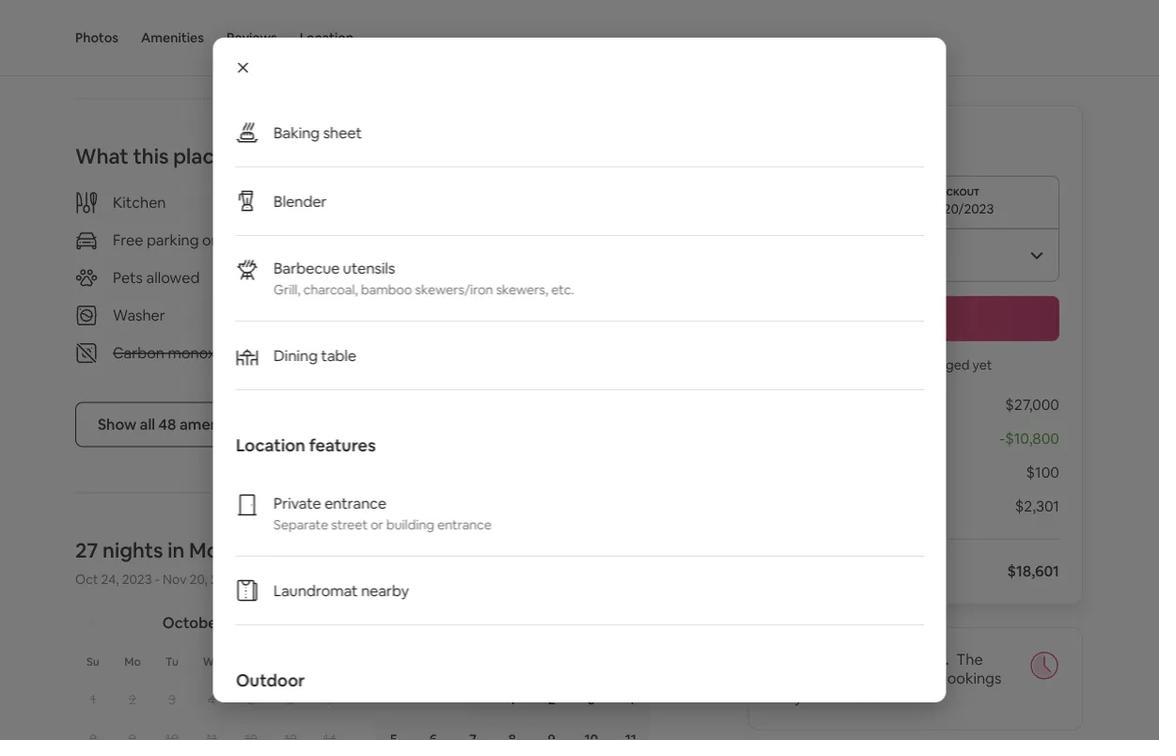 Task type: vqa. For each thing, say whether or not it's contained in the screenshot.
Report
no



Task type: describe. For each thing, give the bounding box(es) containing it.
5 button
[[231, 681, 271, 718]]

on
[[202, 231, 220, 250]]

kitchen
[[113, 193, 166, 212]]

pets allowed
[[113, 268, 200, 288]]

separate
[[273, 516, 328, 533]]

su
[[87, 654, 100, 669]]

1 horizontal spatial entrance
[[437, 516, 491, 533]]

sheet
[[323, 123, 362, 142]]

to
[[890, 650, 906, 670]]

won't
[[864, 356, 898, 373]]

street
[[331, 516, 367, 533]]

1 1 button from the left
[[73, 681, 113, 718]]

private for private pool
[[415, 231, 462, 250]]

1 2 button from the left
[[113, 681, 152, 718]]

accepting
[[865, 669, 935, 688]]

private entrance separate street or building entrance
[[273, 493, 491, 533]]

soon.
[[871, 688, 908, 707]]

27
[[75, 537, 98, 564]]

pets
[[113, 268, 143, 288]]

1 2 from the left
[[129, 691, 136, 708]]

montevideo
[[189, 537, 306, 564]]

what
[[75, 143, 129, 170]]

free parking on premises
[[113, 231, 286, 250]]

location for location
[[300, 29, 354, 46]]

0 vertical spatial entrance
[[324, 493, 386, 513]]

location features
[[236, 435, 376, 457]]

1 for first 1 button
[[90, 691, 96, 708]]

book.
[[909, 650, 949, 670]]

dining table
[[273, 346, 356, 365]]

washer
[[113, 306, 165, 325]]

host
[[772, 669, 802, 688]]

$10,800
[[1006, 429, 1060, 449]]

features
[[309, 435, 376, 457]]

reserve button
[[772, 296, 1060, 341]]

1 4 from the left
[[208, 691, 215, 708]]

outdoor
[[236, 670, 304, 692]]

etc.
[[551, 281, 574, 298]]

- inside the 27 nights in montevideo oct 24, 2023 - nov 20, 2023
[[155, 571, 160, 588]]

reserve
[[887, 309, 944, 328]]

stop
[[831, 669, 862, 688]]

only 7 hours left to book.
[[772, 650, 949, 670]]

2023 right the 24,
[[122, 571, 152, 588]]

hours
[[819, 650, 859, 670]]

tv
[[415, 268, 434, 288]]

dates
[[829, 688, 868, 707]]

27 nights in montevideo oct 24, 2023 - nov 20, 2023
[[75, 537, 306, 588]]

dryer
[[415, 306, 454, 325]]

-$10,800
[[1000, 429, 1060, 449]]

the
[[957, 650, 983, 670]]

1 4 button from the left
[[192, 681, 231, 718]]

amenities
[[180, 415, 249, 434]]

private for private entrance separate street or building entrance
[[273, 493, 321, 513]]

we
[[203, 654, 220, 669]]

20,
[[190, 571, 208, 588]]

photos
[[75, 29, 118, 46]]

pool
[[466, 231, 497, 250]]

7 button
[[310, 681, 350, 718]]

october 2023
[[163, 613, 261, 633]]

barbecue
[[273, 258, 339, 277]]

left
[[862, 650, 887, 670]]

you
[[839, 356, 861, 373]]

utensils
[[343, 258, 395, 277]]

bookings
[[938, 669, 1002, 688]]

amenities button
[[141, 0, 204, 75]]

show all 48 amenities button
[[75, 402, 271, 447]]

be
[[901, 356, 917, 373]]

the host will stop accepting bookings for your dates soon.
[[772, 650, 1002, 707]]

grill,
[[273, 281, 300, 298]]

or
[[370, 516, 383, 533]]

$27,000
[[1006, 395, 1060, 415]]

building
[[386, 516, 434, 533]]

2 2 from the left
[[548, 691, 556, 708]]

1 horizontal spatial -
[[1000, 429, 1006, 449]]



Task type: locate. For each thing, give the bounding box(es) containing it.
2 3 button from the left
[[572, 681, 611, 718]]

location for location features
[[236, 435, 305, 457]]

photos button
[[75, 0, 118, 75]]

0 horizontal spatial -
[[155, 571, 160, 588]]

6 button
[[271, 681, 310, 718]]

bamboo
[[361, 281, 412, 298]]

1 horizontal spatial 4 button
[[611, 681, 651, 718]]

oct
[[75, 571, 98, 588]]

november 2023
[[456, 613, 569, 633]]

2023 right "november" at the left bottom
[[534, 613, 569, 633]]

2 2 button from the left
[[532, 681, 572, 718]]

1 horizontal spatial 1
[[510, 691, 515, 708]]

tu
[[166, 654, 179, 669]]

0 horizontal spatial 4
[[208, 691, 215, 708]]

amenities
[[141, 29, 204, 46]]

1 for 2nd 1 button from left
[[510, 691, 515, 708]]

0 vertical spatial 7
[[808, 650, 816, 670]]

1 button down su
[[73, 681, 113, 718]]

3 for 1st "3" button from the right
[[588, 691, 595, 708]]

2 button
[[113, 681, 152, 718], [532, 681, 572, 718]]

charged
[[920, 356, 970, 373]]

premises
[[223, 231, 286, 250]]

0 horizontal spatial 4 button
[[192, 681, 231, 718]]

0 horizontal spatial private
[[273, 493, 321, 513]]

1 button
[[73, 681, 113, 718], [493, 681, 532, 718]]

location inside "what this place offers" dialog
[[236, 435, 305, 457]]

only
[[772, 650, 804, 670]]

in
[[168, 537, 185, 564]]

mo
[[124, 654, 141, 669]]

2 button down mo
[[113, 681, 152, 718]]

0 horizontal spatial 7
[[327, 691, 334, 708]]

parking
[[147, 231, 199, 250]]

0 vertical spatial -
[[1000, 429, 1006, 449]]

1 1 from the left
[[90, 691, 96, 708]]

laundromat
[[273, 581, 358, 600]]

2 button down november 2023
[[532, 681, 572, 718]]

skewers/iron
[[415, 281, 493, 298]]

reviews button
[[227, 0, 277, 75]]

free
[[113, 231, 143, 250]]

private
[[415, 231, 462, 250], [273, 493, 321, 513]]

0 horizontal spatial entrance
[[324, 493, 386, 513]]

reviews
[[227, 29, 277, 46]]

7 right only on the bottom right
[[808, 650, 816, 670]]

1 horizontal spatial private
[[415, 231, 462, 250]]

1
[[90, 691, 96, 708], [510, 691, 515, 708]]

0 horizontal spatial 2
[[129, 691, 136, 708]]

show all 48 amenities
[[98, 415, 249, 434]]

2023
[[122, 571, 152, 588], [211, 571, 241, 588], [226, 613, 261, 633], [534, 613, 569, 633]]

$18,601
[[1008, 562, 1060, 581]]

location button
[[300, 0, 354, 75]]

0 vertical spatial location
[[300, 29, 354, 46]]

show
[[98, 415, 137, 434]]

calendar application
[[53, 593, 1160, 740]]

1 down november 2023
[[510, 691, 515, 708]]

3 for second "3" button from the right
[[168, 691, 176, 708]]

3 button
[[152, 681, 192, 718], [572, 681, 611, 718]]

2 1 from the left
[[510, 691, 515, 708]]

1 horizontal spatial 2 button
[[532, 681, 572, 718]]

location
[[300, 29, 354, 46], [236, 435, 305, 457]]

1 3 from the left
[[168, 691, 176, 708]]

your
[[795, 688, 826, 707]]

all
[[140, 415, 155, 434]]

1 horizontal spatial 3
[[588, 691, 595, 708]]

for
[[772, 688, 792, 707]]

0 horizontal spatial 1
[[90, 691, 96, 708]]

1 3 button from the left
[[152, 681, 192, 718]]

blender
[[273, 191, 326, 211]]

1 down su
[[90, 691, 96, 708]]

0 horizontal spatial 3 button
[[152, 681, 192, 718]]

private up tv
[[415, 231, 462, 250]]

alarm
[[240, 343, 279, 363]]

6
[[287, 691, 294, 708]]

11/20/2023 button
[[772, 176, 1060, 229]]

1 horizontal spatial 2
[[548, 691, 556, 708]]

october
[[163, 613, 223, 633]]

private up separate
[[273, 493, 321, 513]]

0 horizontal spatial 1 button
[[73, 681, 113, 718]]

place
[[173, 143, 226, 170]]

1 vertical spatial location
[[236, 435, 305, 457]]

1 horizontal spatial 7
[[808, 650, 816, 670]]

carbon
[[113, 343, 165, 363]]

private pool
[[415, 231, 497, 250]]

location right reviews button
[[300, 29, 354, 46]]

0 vertical spatial private
[[415, 231, 462, 250]]

what this place offers
[[75, 143, 288, 170]]

november
[[456, 613, 531, 633]]

2 1 button from the left
[[493, 681, 532, 718]]

-
[[1000, 429, 1006, 449], [155, 571, 160, 588]]

what this place offers dialog
[[213, 0, 947, 740]]

2023 right '20,'
[[211, 571, 241, 588]]

laundromat nearby
[[273, 581, 409, 600]]

24,
[[101, 571, 119, 588]]

1 vertical spatial 7
[[327, 691, 334, 708]]

2 down mo
[[129, 691, 136, 708]]

location down amenities at the bottom left
[[236, 435, 305, 457]]

yet
[[973, 356, 993, 373]]

0 horizontal spatial 2 button
[[113, 681, 152, 718]]

1 vertical spatial entrance
[[437, 516, 491, 533]]

skewers,
[[496, 281, 548, 298]]

5
[[247, 691, 255, 708]]

carbon monoxide alarm
[[113, 343, 279, 363]]

baking sheet
[[273, 123, 362, 142]]

7 inside button
[[327, 691, 334, 708]]

2 4 button from the left
[[611, 681, 651, 718]]

barbecue utensils grill, charcoal, bamboo skewers/iron skewers, etc.
[[273, 258, 574, 298]]

private inside private entrance separate street or building entrance
[[273, 493, 321, 513]]

1 vertical spatial -
[[155, 571, 160, 588]]

1 horizontal spatial 3 button
[[572, 681, 611, 718]]

entrance right building
[[437, 516, 491, 533]]

2 down november 2023
[[548, 691, 556, 708]]

2 4 from the left
[[627, 691, 635, 708]]

you won't be charged yet
[[839, 356, 993, 373]]

1 button down november 2023
[[493, 681, 532, 718]]

baking
[[273, 123, 319, 142]]

3
[[168, 691, 176, 708], [588, 691, 595, 708]]

offers
[[231, 143, 288, 170]]

1 horizontal spatial 4
[[627, 691, 635, 708]]

dining
[[273, 346, 318, 365]]

$2,301
[[1016, 497, 1060, 516]]

0 horizontal spatial 3
[[168, 691, 176, 708]]

2 3 from the left
[[588, 691, 595, 708]]

monoxide
[[168, 343, 237, 363]]

nearby
[[361, 581, 409, 600]]

7 right 6 button
[[327, 691, 334, 708]]

nov
[[163, 571, 187, 588]]

will
[[806, 669, 827, 688]]

$100
[[1027, 463, 1060, 482]]

1 vertical spatial private
[[273, 493, 321, 513]]

charcoal,
[[303, 281, 358, 298]]

4 button
[[192, 681, 231, 718], [611, 681, 651, 718]]

2023 right october on the bottom left of the page
[[226, 613, 261, 633]]

1 horizontal spatial 1 button
[[493, 681, 532, 718]]

entrance up street
[[324, 493, 386, 513]]



